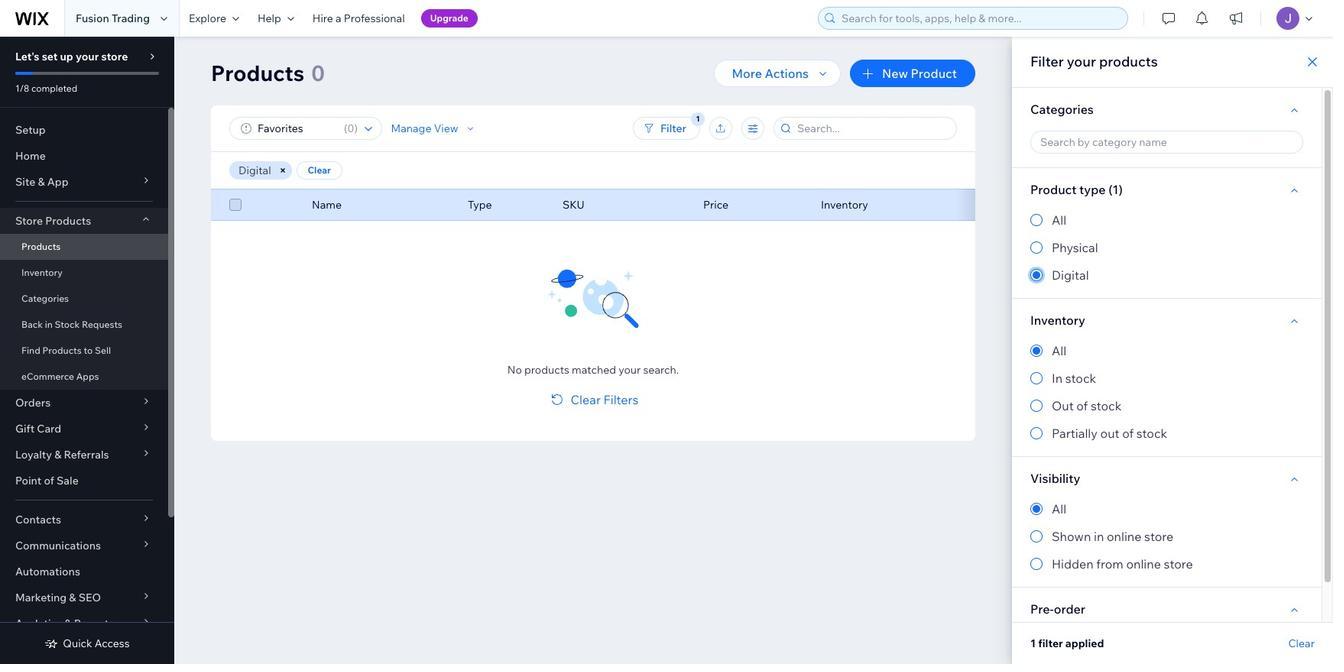 Task type: vqa. For each thing, say whether or not it's contained in the screenshot.
Billing
no



Task type: locate. For each thing, give the bounding box(es) containing it.
0 horizontal spatial products
[[525, 363, 570, 377]]

in
[[1052, 371, 1063, 386]]

of
[[1077, 398, 1088, 414], [1123, 426, 1134, 441], [44, 474, 54, 488]]

1 vertical spatial digital
[[1052, 268, 1089, 283]]

product left type
[[1031, 182, 1077, 197]]

partially out of stock
[[1052, 426, 1168, 441]]

store up hidden from online store
[[1145, 529, 1174, 544]]

0 for ( 0 )
[[348, 122, 354, 135]]

products up products link
[[45, 214, 91, 228]]

analytics & reports
[[15, 617, 114, 631]]

1 vertical spatial inventory
[[21, 267, 63, 278]]

new product button
[[850, 60, 976, 87]]

in inside 'link'
[[45, 319, 53, 330]]

2 vertical spatial of
[[44, 474, 54, 488]]

1 horizontal spatial filter
[[1031, 53, 1064, 70]]

2 vertical spatial clear
[[1289, 637, 1315, 651]]

2 horizontal spatial of
[[1123, 426, 1134, 441]]

inventory link
[[0, 260, 168, 286]]

0 vertical spatial in
[[45, 319, 53, 330]]

shown
[[1052, 529, 1091, 544]]

2 vertical spatial inventory
[[1031, 313, 1086, 328]]

hire a professional link
[[303, 0, 414, 37]]

1 vertical spatial 0
[[348, 122, 354, 135]]

0 vertical spatial product
[[911, 66, 957, 81]]

stock right out
[[1137, 426, 1168, 441]]

quick
[[63, 637, 92, 651]]

view
[[434, 122, 459, 135]]

stock
[[55, 319, 80, 330]]

order
[[1054, 602, 1086, 617]]

all up shown
[[1052, 502, 1067, 517]]

2 vertical spatial option group
[[1031, 500, 1304, 574]]

0 vertical spatial option group
[[1031, 211, 1304, 284]]

access
[[95, 637, 130, 651]]

0 horizontal spatial digital
[[239, 164, 271, 177]]

categories
[[1031, 102, 1094, 117], [21, 293, 69, 304]]

0 vertical spatial clear button
[[296, 161, 342, 180]]

filter for filter your products
[[1031, 53, 1064, 70]]

1 horizontal spatial your
[[619, 363, 641, 377]]

name
[[312, 198, 342, 212]]

option group for product type (1)
[[1031, 211, 1304, 284]]

product type (1)
[[1031, 182, 1123, 197]]

0 vertical spatial store
[[101, 50, 128, 63]]

2 vertical spatial stock
[[1137, 426, 1168, 441]]

filter inside filter button
[[661, 122, 687, 135]]

1 horizontal spatial clear button
[[1289, 637, 1315, 651]]

products
[[211, 60, 305, 86], [45, 214, 91, 228], [21, 241, 61, 252], [42, 345, 82, 356]]

filters
[[604, 392, 639, 408]]

0 vertical spatial digital
[[239, 164, 271, 177]]

price
[[704, 198, 729, 212]]

gift card button
[[0, 416, 168, 442]]

1 horizontal spatial inventory
[[821, 198, 869, 212]]

find products to sell link
[[0, 338, 168, 364]]

1 horizontal spatial clear
[[571, 392, 601, 408]]

your inside sidebar element
[[76, 50, 99, 63]]

1 horizontal spatial product
[[1031, 182, 1077, 197]]

0 horizontal spatial clear
[[308, 164, 331, 176]]

0 horizontal spatial in
[[45, 319, 53, 330]]

home link
[[0, 143, 168, 169]]

help button
[[249, 0, 303, 37]]

analytics & reports button
[[0, 611, 168, 637]]

pre-
[[1031, 602, 1054, 617]]

0 horizontal spatial your
[[76, 50, 99, 63]]

loyalty & referrals
[[15, 448, 109, 462]]

1 vertical spatial categories
[[21, 293, 69, 304]]

2 all from the top
[[1052, 343, 1067, 359]]

categories up back
[[21, 293, 69, 304]]

all for physical
[[1052, 213, 1067, 228]]

online up hidden from online store
[[1107, 529, 1142, 544]]

let's
[[15, 50, 39, 63]]

1 vertical spatial stock
[[1091, 398, 1122, 414]]

1 all from the top
[[1052, 213, 1067, 228]]

clear
[[308, 164, 331, 176], [571, 392, 601, 408], [1289, 637, 1315, 651]]

in right back
[[45, 319, 53, 330]]

analytics
[[15, 617, 62, 631]]

1 vertical spatial store
[[1145, 529, 1174, 544]]

& up quick
[[64, 617, 72, 631]]

store products
[[15, 214, 91, 228]]

categories down filter your products
[[1031, 102, 1094, 117]]

requests
[[82, 319, 122, 330]]

0 vertical spatial online
[[1107, 529, 1142, 544]]

option group
[[1031, 211, 1304, 284], [1031, 342, 1304, 443], [1031, 500, 1304, 574]]

1 vertical spatial in
[[1094, 529, 1104, 544]]

3 option group from the top
[[1031, 500, 1304, 574]]

filter for filter
[[661, 122, 687, 135]]

1 vertical spatial filter
[[661, 122, 687, 135]]

&
[[38, 175, 45, 189], [54, 448, 61, 462], [69, 591, 76, 605], [64, 617, 72, 631]]

automations link
[[0, 559, 168, 585]]

physical
[[1052, 240, 1099, 255]]

product right new
[[911, 66, 957, 81]]

2 vertical spatial store
[[1164, 557, 1193, 572]]

back
[[21, 319, 43, 330]]

& right loyalty
[[54, 448, 61, 462]]

stock up partially out of stock
[[1091, 398, 1122, 414]]

& inside dropdown button
[[64, 617, 72, 631]]

all for in stock
[[1052, 343, 1067, 359]]

0 vertical spatial filter
[[1031, 53, 1064, 70]]

0 horizontal spatial filter
[[661, 122, 687, 135]]

filter your products
[[1031, 53, 1158, 70]]

)
[[354, 122, 358, 135]]

filter
[[1031, 53, 1064, 70], [661, 122, 687, 135]]

matched
[[572, 363, 616, 377]]

0 down hire
[[311, 60, 325, 86]]

in right shown
[[1094, 529, 1104, 544]]

1 horizontal spatial 0
[[348, 122, 354, 135]]

digital down physical
[[1052, 268, 1089, 283]]

online right from
[[1127, 557, 1162, 572]]

0 vertical spatial inventory
[[821, 198, 869, 212]]

back in stock requests link
[[0, 312, 168, 338]]

of right out
[[1123, 426, 1134, 441]]

products
[[1100, 53, 1158, 70], [525, 363, 570, 377]]

referrals
[[64, 448, 109, 462]]

0 vertical spatial stock
[[1066, 371, 1097, 386]]

out of stock
[[1052, 398, 1122, 414]]

all
[[1052, 213, 1067, 228], [1052, 343, 1067, 359], [1052, 502, 1067, 517]]

1 vertical spatial all
[[1052, 343, 1067, 359]]

0
[[311, 60, 325, 86], [348, 122, 354, 135]]

0 horizontal spatial of
[[44, 474, 54, 488]]

2 option group from the top
[[1031, 342, 1304, 443]]

0 vertical spatial of
[[1077, 398, 1088, 414]]

2 vertical spatial all
[[1052, 502, 1067, 517]]

orders
[[15, 396, 51, 410]]

in inside option group
[[1094, 529, 1104, 544]]

1 vertical spatial online
[[1127, 557, 1162, 572]]

None checkbox
[[229, 196, 242, 214]]

sell
[[95, 345, 111, 356]]

0 horizontal spatial inventory
[[21, 267, 63, 278]]

sale
[[57, 474, 79, 488]]

of right out at the right bottom
[[1077, 398, 1088, 414]]

ecommerce apps link
[[0, 364, 168, 390]]

products link
[[0, 234, 168, 260]]

2 horizontal spatial your
[[1067, 53, 1096, 70]]

of inside sidebar element
[[44, 474, 54, 488]]

store for shown in online store
[[1145, 529, 1174, 544]]

store for hidden from online store
[[1164, 557, 1193, 572]]

store
[[101, 50, 128, 63], [1145, 529, 1174, 544], [1164, 557, 1193, 572]]

products down store
[[21, 241, 61, 252]]

0 right unsaved view field at left top
[[348, 122, 354, 135]]

all up physical
[[1052, 213, 1067, 228]]

inventory
[[821, 198, 869, 212], [21, 267, 63, 278], [1031, 313, 1086, 328]]

0 vertical spatial products
[[1100, 53, 1158, 70]]

out
[[1101, 426, 1120, 441]]

& for marketing
[[69, 591, 76, 605]]

stock right in
[[1066, 371, 1097, 386]]

1 horizontal spatial of
[[1077, 398, 1088, 414]]

1 horizontal spatial digital
[[1052, 268, 1089, 283]]

contacts
[[15, 513, 61, 527]]

1 vertical spatial clear
[[571, 392, 601, 408]]

2 horizontal spatial clear
[[1289, 637, 1315, 651]]

applied
[[1066, 637, 1105, 651]]

digital inside option group
[[1052, 268, 1089, 283]]

of left sale
[[44, 474, 54, 488]]

0 vertical spatial clear
[[308, 164, 331, 176]]

1 option group from the top
[[1031, 211, 1304, 284]]

your
[[76, 50, 99, 63], [1067, 53, 1096, 70], [619, 363, 641, 377]]

& right the site at left top
[[38, 175, 45, 189]]

all up in
[[1052, 343, 1067, 359]]

ecommerce
[[21, 371, 74, 382]]

0 vertical spatial 0
[[311, 60, 325, 86]]

Unsaved view field
[[253, 118, 339, 139]]

1 horizontal spatial categories
[[1031, 102, 1094, 117]]

0 horizontal spatial product
[[911, 66, 957, 81]]

hire
[[313, 11, 333, 25]]

store down fusion trading
[[101, 50, 128, 63]]

0 horizontal spatial categories
[[21, 293, 69, 304]]

store right from
[[1164, 557, 1193, 572]]

& left seo
[[69, 591, 76, 605]]

digital down unsaved view field at left top
[[239, 164, 271, 177]]

your for store
[[76, 50, 99, 63]]

0 vertical spatial all
[[1052, 213, 1067, 228]]

0 horizontal spatial 0
[[311, 60, 325, 86]]

( 0 )
[[344, 122, 358, 135]]

0 horizontal spatial clear button
[[296, 161, 342, 180]]

1 horizontal spatial in
[[1094, 529, 1104, 544]]

to
[[84, 345, 93, 356]]

products inside popup button
[[45, 214, 91, 228]]

1 vertical spatial option group
[[1031, 342, 1304, 443]]

option group for inventory
[[1031, 342, 1304, 443]]

explore
[[189, 11, 226, 25]]

hidden
[[1052, 557, 1094, 572]]

& for site
[[38, 175, 45, 189]]

in
[[45, 319, 53, 330], [1094, 529, 1104, 544]]

1/8 completed
[[15, 83, 77, 94]]

3 all from the top
[[1052, 502, 1067, 517]]

help
[[258, 11, 281, 25]]



Task type: describe. For each thing, give the bounding box(es) containing it.
professional
[[344, 11, 405, 25]]

1 filter applied
[[1031, 637, 1105, 651]]

products down help
[[211, 60, 305, 86]]

gift card
[[15, 422, 61, 436]]

option group for visibility
[[1031, 500, 1304, 574]]

products up ecommerce apps
[[42, 345, 82, 356]]

sidebar element
[[0, 37, 174, 665]]

reports
[[74, 617, 114, 631]]

store products button
[[0, 208, 168, 234]]

products 0
[[211, 60, 325, 86]]

1 vertical spatial clear button
[[1289, 637, 1315, 651]]

1 vertical spatial products
[[525, 363, 570, 377]]

Search by category name field
[[1036, 132, 1298, 153]]

0 vertical spatial categories
[[1031, 102, 1094, 117]]

contacts button
[[0, 507, 168, 533]]

fusion trading
[[76, 11, 150, 25]]

completed
[[31, 83, 77, 94]]

new product
[[882, 66, 957, 81]]

new
[[882, 66, 908, 81]]

(1)
[[1109, 182, 1123, 197]]

categories link
[[0, 286, 168, 312]]

in for stock
[[45, 319, 53, 330]]

in for online
[[1094, 529, 1104, 544]]

search.
[[643, 363, 679, 377]]

0 for products 0
[[311, 60, 325, 86]]

setup link
[[0, 117, 168, 143]]

quick access
[[63, 637, 130, 651]]

of for stock
[[1077, 398, 1088, 414]]

no products matched your search.
[[508, 363, 679, 377]]

automations
[[15, 565, 80, 579]]

filter
[[1039, 637, 1063, 651]]

a
[[336, 11, 342, 25]]

point
[[15, 474, 42, 488]]

marketing
[[15, 591, 67, 605]]

hire a professional
[[313, 11, 405, 25]]

type
[[468, 198, 492, 212]]

filter button
[[633, 117, 700, 140]]

back in stock requests
[[21, 319, 122, 330]]

clear filters button
[[548, 391, 639, 409]]

your for search.
[[619, 363, 641, 377]]

fusion
[[76, 11, 109, 25]]

card
[[37, 422, 61, 436]]

sku
[[563, 198, 585, 212]]

hidden from online store
[[1052, 557, 1193, 572]]

Search for tools, apps, help & more... field
[[837, 8, 1123, 29]]

point of sale
[[15, 474, 79, 488]]

1 horizontal spatial products
[[1100, 53, 1158, 70]]

up
[[60, 50, 73, 63]]

product inside popup button
[[911, 66, 957, 81]]

set
[[42, 50, 58, 63]]

site & app button
[[0, 169, 168, 195]]

1/8
[[15, 83, 29, 94]]

pre-order
[[1031, 602, 1086, 617]]

seo
[[79, 591, 101, 605]]

marketing & seo button
[[0, 585, 168, 611]]

categories inside 'link'
[[21, 293, 69, 304]]

point of sale link
[[0, 468, 168, 494]]

2 horizontal spatial inventory
[[1031, 313, 1086, 328]]

communications button
[[0, 533, 168, 559]]

manage view
[[392, 122, 459, 135]]

no
[[508, 363, 522, 377]]

home
[[15, 149, 46, 163]]

inventory inside sidebar element
[[21, 267, 63, 278]]

clear for the bottom clear button
[[1289, 637, 1315, 651]]

online for from
[[1127, 557, 1162, 572]]

store inside sidebar element
[[101, 50, 128, 63]]

clear for the left clear button
[[308, 164, 331, 176]]

1 vertical spatial product
[[1031, 182, 1077, 197]]

apps
[[76, 371, 99, 382]]

find
[[21, 345, 40, 356]]

type
[[1080, 182, 1106, 197]]

upgrade button
[[421, 9, 478, 28]]

all for shown in online store
[[1052, 502, 1067, 517]]

orders button
[[0, 390, 168, 416]]

partially
[[1052, 426, 1098, 441]]

& for analytics
[[64, 617, 72, 631]]

in stock
[[1052, 371, 1097, 386]]

more actions
[[732, 66, 809, 81]]

& for loyalty
[[54, 448, 61, 462]]

site & app
[[15, 175, 69, 189]]

loyalty & referrals button
[[0, 442, 168, 468]]

upgrade
[[430, 12, 469, 24]]

store
[[15, 214, 43, 228]]

communications
[[15, 539, 101, 553]]

app
[[47, 175, 69, 189]]

online for in
[[1107, 529, 1142, 544]]

visibility
[[1031, 471, 1081, 486]]

of for sale
[[44, 474, 54, 488]]

setup
[[15, 123, 46, 137]]

(
[[344, 122, 348, 135]]

more
[[732, 66, 762, 81]]

out
[[1052, 398, 1074, 414]]

more actions button
[[714, 60, 841, 87]]

manage
[[392, 122, 432, 135]]

trading
[[112, 11, 150, 25]]

find products to sell
[[21, 345, 111, 356]]

1 vertical spatial of
[[1123, 426, 1134, 441]]

ecommerce apps
[[21, 371, 99, 382]]

let's set up your store
[[15, 50, 128, 63]]

quick access button
[[45, 637, 130, 651]]

Search... field
[[793, 118, 952, 139]]



